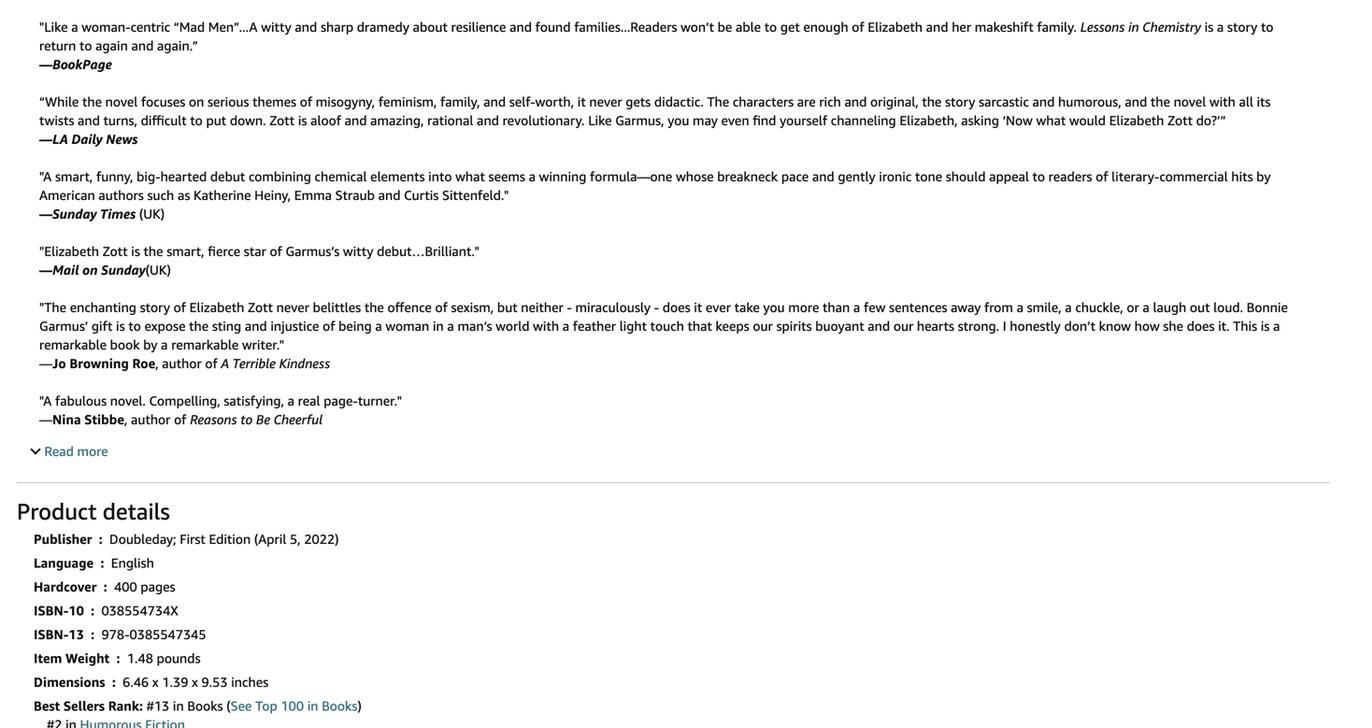 Task type: vqa. For each thing, say whether or not it's contained in the screenshot.
Polyester
no



Task type: locate. For each thing, give the bounding box(es) containing it.
"a inside "a smart, funny, big-hearted debut combining chemical elements into what seems a winning formula—one whose breakneck pace and gently ironic tone should appeal to readers of literary-commercial hits by american authors such as katherine heiny, emma straub and curtis sittenfeld." — sunday times (uk)
[[39, 169, 52, 184]]

such
[[147, 187, 174, 203]]

product details publisher                                     ‏                                         :                                     ‎ doubleday; first edition (april 5, 2022) language                                     ‏                                         :                                     ‎ english hardcover                                     ‏                                         :                                     ‎ 400 pages isbn-10                                     ‏                                         :                                     ‎ 038554734x isbn-13                                     ‏                                         :                                     ‎ 978-0385547345 item weight                                     ‏                                         :                                     ‎ 1.48 pounds dimensions                                     ‏                                         :                                     ‎ 6.46 x 1.39 x 9.53 inches
[[17, 498, 339, 690]]

0 horizontal spatial remarkable
[[39, 337, 107, 352]]

funny,
[[96, 169, 133, 184]]

story up expose
[[140, 300, 170, 315]]

more inside ""the enchanting story of elizabeth zott never belittles the offence of sexism, but neither - miraculously - does it ever take you more than a few sentences away from a smile, a chuckle, or a laugh out loud. bonnie garmus' gift is to expose the sting and injustice of being a woman in a man's world with a feather light touch that keeps our spirits buoyant and our hearts strong. i honestly don't know how she does it. this is a remarkable book by a remarkable writer.""
[[788, 300, 819, 315]]

2 "a from the top
[[39, 393, 52, 408]]

zott inside "elizabeth zott is the smart, fierce star of garmus's witty debut…brilliant." — mail on sunday
[[102, 243, 128, 259]]

"a inside "a fabulous novel. compelling, satisfying, a real page-turner." — nina stibbe , author of reasons to be cheerful
[[39, 393, 52, 408]]

she
[[1163, 318, 1183, 334]]

to left "get"
[[764, 19, 777, 35]]

story for is a story to return to again and again." — bookpage
[[1227, 19, 1257, 35]]

the right humorous,
[[1151, 94, 1170, 109]]

: right 13
[[91, 627, 95, 642]]

characters
[[733, 94, 794, 109]]

0 vertical spatial by
[[1256, 169, 1271, 184]]

1 horizontal spatial on
[[189, 94, 204, 109]]

of right the star
[[270, 243, 282, 259]]

and down the misogyny,
[[345, 113, 367, 128]]

a inside "a fabulous novel. compelling, satisfying, a real page-turner." — nina stibbe , author of reasons to be cheerful
[[288, 393, 294, 408]]

0 vertical spatial story
[[1227, 19, 1257, 35]]

dimensions
[[34, 674, 105, 690]]

difficult
[[141, 113, 187, 128]]

see
[[231, 698, 252, 714]]

what up sittenfeld."
[[455, 169, 485, 184]]

0 vertical spatial it
[[577, 94, 586, 109]]

1 vertical spatial elizabeth
[[1109, 113, 1164, 128]]

2 books from the left
[[322, 698, 357, 714]]

0 horizontal spatial does
[[663, 300, 690, 315]]

books right 100
[[322, 698, 357, 714]]

(uk) up expose
[[145, 262, 171, 278]]

times
[[100, 206, 136, 222]]

"while
[[39, 94, 79, 109]]

elizabeth right would
[[1109, 113, 1164, 128]]

,
[[155, 356, 159, 371], [124, 412, 127, 427]]

1 vertical spatial what
[[455, 169, 485, 184]]

a right the chemistry
[[1217, 19, 1224, 35]]

offence
[[387, 300, 432, 315]]

gift
[[91, 318, 113, 334]]

a down expose
[[161, 337, 168, 352]]

1 — from the top
[[39, 57, 52, 72]]

again
[[96, 38, 128, 53]]

would
[[1069, 113, 1106, 128]]

0 vertical spatial isbn-
[[34, 603, 69, 618]]

(uk) down such
[[139, 206, 165, 222]]

you inside ""the enchanting story of elizabeth zott never belittles the offence of sexism, but neither - miraculously - does it ever take you more than a few sentences away from a smile, a chuckle, or a laugh out loud. bonnie garmus' gift is to expose the sting and injustice of being a woman in a man's world with a feather light touch that keeps our spirits buoyant and our hearts strong. i honestly don't know how she does it. this is a remarkable book by a remarkable writer.""
[[763, 300, 785, 315]]

don't
[[1064, 318, 1095, 334]]

, inside "a fabulous novel. compelling, satisfying, a real page-turner." — nina stibbe , author of reasons to be cheerful
[[124, 412, 127, 427]]

0 vertical spatial on
[[189, 94, 204, 109]]

0 vertical spatial (uk)
[[139, 206, 165, 222]]

: left english
[[100, 555, 104, 571]]

— down return
[[39, 57, 52, 72]]

3 — from the top
[[39, 262, 52, 278]]

"the
[[39, 300, 66, 315]]

1 vertical spatial more
[[77, 444, 108, 459]]

stibbe
[[84, 412, 124, 427]]

0 horizontal spatial -
[[567, 300, 572, 315]]

2 vertical spatial elizabeth
[[189, 300, 244, 315]]

1 vertical spatial isbn-
[[34, 627, 69, 642]]

to left put
[[190, 113, 203, 128]]

honestly
[[1010, 318, 1061, 334]]

with up do?'"
[[1209, 94, 1236, 109]]

away
[[951, 300, 981, 315]]

0 horizontal spatial on
[[83, 262, 98, 278]]

to left be at left bottom
[[240, 412, 253, 427]]

item
[[34, 651, 62, 666]]

"a up american
[[39, 169, 52, 184]]

0 vertical spatial never
[[589, 94, 622, 109]]

1 "a from the top
[[39, 169, 52, 184]]

novel up do?'"
[[1174, 94, 1206, 109]]

of left sexism,
[[435, 300, 448, 315]]

turns,
[[103, 113, 137, 128]]

expose
[[144, 318, 186, 334]]

few
[[864, 300, 886, 315]]

0 vertical spatial smart,
[[55, 169, 93, 184]]

big-
[[137, 169, 160, 184]]

laugh
[[1153, 300, 1186, 315]]

1 vertical spatial story
[[945, 94, 975, 109]]

0 vertical spatial "a
[[39, 169, 52, 184]]

- right 'neither'
[[567, 300, 572, 315]]

humorous,
[[1058, 94, 1121, 109]]

2 — from the top
[[39, 206, 52, 222]]

0 vertical spatial sunday
[[52, 206, 97, 222]]

smart, left fierce
[[167, 243, 204, 259]]

and down elements
[[378, 187, 401, 203]]

0 horizontal spatial it
[[577, 94, 586, 109]]

— up "extender expand" icon
[[39, 412, 52, 427]]

2 horizontal spatial elizabeth
[[1109, 113, 1164, 128]]

remarkable down garmus'
[[39, 337, 107, 352]]

0385547345
[[129, 627, 206, 642]]

and right pace
[[812, 169, 834, 184]]

elizabeth left her
[[868, 19, 923, 35]]

2 remarkable from the left
[[171, 337, 239, 352]]

inches
[[231, 674, 268, 690]]

and right humorous,
[[1125, 94, 1147, 109]]

5 — from the top
[[39, 412, 52, 427]]

1 horizontal spatial novel
[[1174, 94, 1206, 109]]

1 vertical spatial sunday
[[101, 262, 145, 278]]

is inside is a story to return to again and again." — bookpage
[[1204, 19, 1213, 35]]

0 horizontal spatial ,
[[124, 412, 127, 427]]

smart, inside "a smart, funny, big-hearted debut combining chemical elements into what seems a winning formula—one whose breakneck pace and gently ironic tone should appeal to readers of literary-commercial hits by american authors such as katherine heiny, emma straub and curtis sittenfeld." — sunday times (uk)
[[55, 169, 93, 184]]

‎ left 6.46
[[119, 674, 119, 690]]

by right the hits
[[1256, 169, 1271, 184]]

a inside "a smart, funny, big-hearted debut combining chemical elements into what seems a winning formula—one whose breakneck pace and gently ironic tone should appeal to readers of literary-commercial hits by american authors such as katherine heiny, emma straub and curtis sittenfeld." — sunday times (uk)
[[529, 169, 536, 184]]

like
[[588, 113, 612, 128]]

‏ right 13
[[87, 627, 87, 642]]

is inside "while the novel focuses on serious themes of misogyny, feminism, family, and self-worth, it never gets didactic. the characters are rich and original, the story sarcastic and humorous, and the novel with all its twists and turns, difficult to put down. zott is aloof and amazing, rational and revolutionary. like garmus, you may even find yourself channeling elizabeth, asking 'now what would elizabeth zott do?'" —la daily news
[[298, 113, 307, 128]]

1 novel from the left
[[105, 94, 138, 109]]

1 vertical spatial on
[[83, 262, 98, 278]]

1 horizontal spatial by
[[1256, 169, 1271, 184]]

"a for "a fabulous novel. compelling, satisfying, a real page-turner." — nina stibbe , author of reasons to be cheerful
[[39, 393, 52, 408]]

a down bonnie
[[1273, 318, 1280, 334]]

of up expose
[[174, 300, 186, 315]]

0 horizontal spatial what
[[455, 169, 485, 184]]

1 horizontal spatial sunday
[[101, 262, 145, 278]]

x left 1.39
[[152, 674, 159, 690]]

(uk)
[[139, 206, 165, 222], [145, 262, 171, 278]]

1 horizontal spatial remarkable
[[171, 337, 239, 352]]

1 horizontal spatial books
[[322, 698, 357, 714]]

1 remarkable from the left
[[39, 337, 107, 352]]

a
[[221, 356, 229, 371]]

it right worth,
[[577, 94, 586, 109]]

story inside ""the enchanting story of elizabeth zott never belittles the offence of sexism, but neither - miraculously - does it ever take you more than a few sentences away from a smile, a chuckle, or a laugh out loud. bonnie garmus' gift is to expose the sting and injustice of being a woman in a man's world with a feather light touch that keeps our spirits buoyant and our hearts strong. i honestly don't know how she does it. this is a remarkable book by a remarkable writer.""
[[140, 300, 170, 315]]

buoyant
[[815, 318, 864, 334]]

and left sharp
[[295, 19, 317, 35]]

even
[[721, 113, 749, 128]]

1 horizontal spatial more
[[788, 300, 819, 315]]

heiny,
[[254, 187, 291, 203]]

zott inside ""the enchanting story of elizabeth zott never belittles the offence of sexism, but neither - miraculously - does it ever take you more than a few sentences away from a smile, a chuckle, or a laugh out loud. bonnie garmus' gift is to expose the sting and injustice of being a woman in a man's world with a feather light touch that keeps our spirits buoyant and our hearts strong. i honestly don't know how she does it. this is a remarkable book by a remarkable writer.""
[[248, 300, 273, 315]]

0 horizontal spatial books
[[187, 698, 223, 714]]

1 vertical spatial author
[[131, 412, 170, 427]]

1 horizontal spatial what
[[1036, 113, 1066, 128]]

— jo browning roe , author of a terrible kindness
[[39, 356, 330, 371]]

it
[[577, 94, 586, 109], [694, 300, 702, 315]]

with inside "while the novel focuses on serious themes of misogyny, feminism, family, and self-worth, it never gets didactic. the characters are rich and original, the story sarcastic and humorous, and the novel with all its twists and turns, difficult to put down. zott is aloof and amazing, rational and revolutionary. like garmus, you may even find yourself channeling elizabeth, asking 'now what would elizabeth zott do?'" —la daily news
[[1209, 94, 1236, 109]]

— down american
[[39, 206, 52, 222]]

formula—one
[[590, 169, 672, 184]]

0 vertical spatial with
[[1209, 94, 1236, 109]]

- up touch
[[654, 300, 659, 315]]

0 horizontal spatial sunday
[[52, 206, 97, 222]]

0 horizontal spatial elizabeth
[[189, 300, 244, 315]]

1 horizontal spatial -
[[654, 300, 659, 315]]

1 horizontal spatial x
[[192, 674, 198, 690]]

1 vertical spatial you
[[763, 300, 785, 315]]

injustice
[[270, 318, 319, 334]]

hearts
[[917, 318, 954, 334]]

strong.
[[958, 318, 999, 334]]

a left real
[[288, 393, 294, 408]]

1 horizontal spatial story
[[945, 94, 975, 109]]

‎ left 978- on the left of page
[[98, 627, 98, 642]]

isbn- up item
[[34, 627, 69, 642]]

by up "roe"
[[143, 337, 158, 352]]

sellers
[[63, 698, 105, 714]]

1 vertical spatial does
[[1187, 318, 1215, 334]]

0 horizontal spatial story
[[140, 300, 170, 315]]

story right the chemistry
[[1227, 19, 1257, 35]]

2 our from the left
[[893, 318, 913, 334]]

never inside ""the enchanting story of elizabeth zott never belittles the offence of sexism, but neither - miraculously - does it ever take you more than a few sentences away from a smile, a chuckle, or a laugh out loud. bonnie garmus' gift is to expose the sting and injustice of being a woman in a man's world with a feather light touch that keeps our spirits buoyant and our hearts strong. i honestly don't know how she does it. this is a remarkable book by a remarkable writer.""
[[276, 300, 309, 315]]

or
[[1127, 300, 1139, 315]]

1 horizontal spatial ,
[[155, 356, 159, 371]]

serious
[[207, 94, 249, 109]]

1 vertical spatial smart,
[[167, 243, 204, 259]]

1 vertical spatial by
[[143, 337, 158, 352]]

put
[[206, 113, 226, 128]]

man's
[[458, 318, 492, 334]]

of left 'a'
[[205, 356, 217, 371]]

in
[[1128, 19, 1139, 35], [433, 318, 444, 334], [173, 698, 184, 714], [307, 698, 318, 714]]

elements
[[370, 169, 425, 184]]

it inside ""the enchanting story of elizabeth zott never belittles the offence of sexism, but neither - miraculously - does it ever take you more than a few sentences away from a smile, a chuckle, or a laugh out loud. bonnie garmus' gift is to expose the sting and injustice of being a woman in a man's world with a feather light touch that keeps our spirits buoyant and our hearts strong. i honestly don't know how she does it. this is a remarkable book by a remarkable writer.""
[[694, 300, 702, 315]]

author down novel.
[[131, 412, 170, 427]]

our down sentences
[[893, 318, 913, 334]]

readers
[[1048, 169, 1092, 184]]

to right the appeal
[[1032, 169, 1045, 184]]

1 horizontal spatial never
[[589, 94, 622, 109]]

elizabeth inside ""the enchanting story of elizabeth zott never belittles the offence of sexism, but neither - miraculously - does it ever take you more than a few sentences away from a smile, a chuckle, or a laugh out loud. bonnie garmus' gift is to expose the sting and injustice of being a woman in a man's world with a feather light touch that keeps our spirits buoyant and our hearts strong. i honestly don't know how she does it. this is a remarkable book by a remarkable writer.""
[[189, 300, 244, 315]]

0 vertical spatial what
[[1036, 113, 1066, 128]]

0 vertical spatial ,
[[155, 356, 159, 371]]

read more
[[44, 444, 108, 459]]

1 horizontal spatial elizabeth
[[868, 19, 923, 35]]

is right gift
[[116, 318, 125, 334]]

sting
[[212, 318, 241, 334]]

and down family,
[[477, 113, 499, 128]]

1 vertical spatial ,
[[124, 412, 127, 427]]

what inside "while the novel focuses on serious themes of misogyny, feminism, family, and self-worth, it never gets didactic. the characters are rich and original, the story sarcastic and humorous, and the novel with all its twists and turns, difficult to put down. zott is aloof and amazing, rational and revolutionary. like garmus, you may even find yourself channeling elizabeth, asking 'now what would elizabeth zott do?'" —la daily news
[[1036, 113, 1066, 128]]

0 horizontal spatial smart,
[[55, 169, 93, 184]]

never
[[589, 94, 622, 109], [276, 300, 309, 315]]

by inside "a smart, funny, big-hearted debut combining chemical elements into what seems a winning formula—one whose breakneck pace and gently ironic tone should appeal to readers of literary-commercial hits by american authors such as katherine heiny, emma straub and curtis sittenfeld." — sunday times (uk)
[[1256, 169, 1271, 184]]

yourself
[[780, 113, 827, 128]]

on right mail
[[83, 262, 98, 278]]

jo
[[52, 356, 66, 371]]

its
[[1257, 94, 1271, 109]]

more right the read
[[77, 444, 108, 459]]

1.48
[[127, 651, 153, 666]]

novel up turns,
[[105, 94, 138, 109]]

2 horizontal spatial story
[[1227, 19, 1257, 35]]

elizabeth up sting
[[189, 300, 244, 315]]

being
[[338, 318, 372, 334]]

1 vertical spatial never
[[276, 300, 309, 315]]

take
[[734, 300, 760, 315]]

is inside "elizabeth zott is the smart, fierce star of garmus's witty debut…brilliant." — mail on sunday
[[131, 243, 140, 259]]

4 — from the top
[[39, 356, 52, 371]]

you right take at the right top of page
[[763, 300, 785, 315]]

1 vertical spatial it
[[694, 300, 702, 315]]

ever
[[706, 300, 731, 315]]

x right 1.39
[[192, 674, 198, 690]]

0 vertical spatial does
[[663, 300, 690, 315]]

sunday down american
[[52, 206, 97, 222]]

, down novel.
[[124, 412, 127, 427]]

0 horizontal spatial x
[[152, 674, 159, 690]]

and left self- at the left top of the page
[[483, 94, 506, 109]]

it.
[[1218, 318, 1230, 334]]

hardcover
[[34, 579, 97, 594]]

1 vertical spatial "a
[[39, 393, 52, 408]]

: left 6.46
[[112, 674, 116, 690]]

families...readers
[[574, 19, 677, 35]]

it up that
[[694, 300, 702, 315]]

is down bonnie
[[1261, 318, 1270, 334]]

sunday up the "enchanting"
[[101, 262, 145, 278]]

isbn- down hardcover
[[34, 603, 69, 618]]

1 horizontal spatial our
[[893, 318, 913, 334]]

emma
[[294, 187, 332, 203]]

never inside "while the novel focuses on serious themes of misogyny, feminism, family, and self-worth, it never gets didactic. the characters are rich and original, the story sarcastic and humorous, and the novel with all its twists and turns, difficult to put down. zott is aloof and amazing, rational and revolutionary. like garmus, you may even find yourself channeling elizabeth, asking 'now what would elizabeth zott do?'" —la daily news
[[589, 94, 622, 109]]

compelling,
[[149, 393, 220, 408]]

to up bookpage
[[79, 38, 92, 53]]

story inside is a story to return to again and again." — bookpage
[[1227, 19, 1257, 35]]

fierce
[[208, 243, 240, 259]]

is left aloof
[[298, 113, 307, 128]]

, down expose
[[155, 356, 159, 371]]

didactic.
[[654, 94, 704, 109]]

doubleday;
[[109, 531, 176, 547]]

0 horizontal spatial our
[[753, 318, 773, 334]]

roe
[[132, 356, 155, 371]]

0 horizontal spatial never
[[276, 300, 309, 315]]

self-
[[509, 94, 535, 109]]

0 horizontal spatial by
[[143, 337, 158, 352]]

1 horizontal spatial smart,
[[167, 243, 204, 259]]

nina
[[52, 412, 81, 427]]

0 vertical spatial you
[[668, 113, 689, 128]]

‎
[[106, 531, 106, 547], [108, 555, 108, 571], [111, 579, 111, 594], [98, 603, 98, 618], [98, 627, 98, 642], [124, 651, 124, 666], [119, 674, 119, 690]]

1 horizontal spatial it
[[694, 300, 702, 315]]

dramedy
[[357, 19, 409, 35]]

1 horizontal spatial with
[[1209, 94, 1236, 109]]

does up touch
[[663, 300, 690, 315]]

1 horizontal spatial does
[[1187, 318, 1215, 334]]

a right seems
[[529, 169, 536, 184]]

writer."
[[242, 337, 284, 352]]

author up compelling,
[[162, 356, 202, 371]]

and up channeling
[[844, 94, 867, 109]]

‎ right 10
[[98, 603, 98, 618]]

themes
[[252, 94, 296, 109]]

more up spirits
[[788, 300, 819, 315]]

never up like
[[589, 94, 622, 109]]

of down compelling,
[[174, 412, 186, 427]]

0 vertical spatial more
[[788, 300, 819, 315]]

found
[[535, 19, 571, 35]]

channeling
[[831, 113, 896, 128]]

our down take at the right top of page
[[753, 318, 773, 334]]

with inside ""the enchanting story of elizabeth zott never belittles the offence of sexism, but neither - miraculously - does it ever take you more than a few sentences away from a smile, a chuckle, or a laugh out loud. bonnie garmus' gift is to expose the sting and injustice of being a woman in a man's world with a feather light touch that keeps our spirits buoyant and our hearts strong. i honestly don't know how she does it. this is a remarkable book by a remarkable writer.""
[[533, 318, 559, 334]]

a
[[71, 19, 78, 35], [1217, 19, 1224, 35], [529, 169, 536, 184], [853, 300, 860, 315], [1017, 300, 1023, 315], [1065, 300, 1072, 315], [1143, 300, 1150, 315], [375, 318, 382, 334], [447, 318, 454, 334], [562, 318, 569, 334], [1273, 318, 1280, 334], [161, 337, 168, 352], [288, 393, 294, 408]]

0 horizontal spatial with
[[533, 318, 559, 334]]

misogyny,
[[316, 94, 375, 109]]

1 horizontal spatial you
[[763, 300, 785, 315]]

100
[[281, 698, 304, 714]]

‏
[[95, 531, 95, 547], [97, 555, 97, 571], [100, 579, 100, 594], [87, 603, 87, 618], [87, 627, 87, 642], [113, 651, 113, 666], [109, 674, 109, 690]]

elizabeth
[[868, 19, 923, 35], [1109, 113, 1164, 128], [189, 300, 244, 315]]

0 horizontal spatial novel
[[105, 94, 138, 109]]

‏ left 6.46
[[109, 674, 109, 690]]

you down didactic.
[[668, 113, 689, 128]]

on inside "elizabeth zott is the smart, fierce star of garmus's witty debut…brilliant." — mail on sunday
[[83, 262, 98, 278]]

in inside ""the enchanting story of elizabeth zott never belittles the offence of sexism, but neither - miraculously - does it ever take you more than a few sentences away from a smile, a chuckle, or a laugh out loud. bonnie garmus' gift is to expose the sting and injustice of being a woman in a man's world with a feather light touch that keeps our spirits buoyant and our hearts strong. i honestly don't know how she does it. this is a remarkable book by a remarkable writer.""
[[433, 318, 444, 334]]

of down belittles
[[323, 318, 335, 334]]

— inside "a smart, funny, big-hearted debut combining chemical elements into what seems a winning formula—one whose breakneck pace and gently ironic tone should appeal to readers of literary-commercial hits by american authors such as katherine heiny, emma straub and curtis sittenfeld." — sunday times (uk)
[[39, 206, 52, 222]]

1 vertical spatial with
[[533, 318, 559, 334]]

2 vertical spatial story
[[140, 300, 170, 315]]

0 horizontal spatial you
[[668, 113, 689, 128]]

of up aloof
[[300, 94, 312, 109]]

story up asking
[[945, 94, 975, 109]]

— down garmus'
[[39, 356, 52, 371]]

woman-
[[82, 19, 130, 35]]



Task type: describe. For each thing, give the bounding box(es) containing it.
)
[[357, 698, 362, 714]]

author inside "a fabulous novel. compelling, satisfying, a real page-turner." — nina stibbe , author of reasons to be cheerful
[[131, 412, 170, 427]]

novel.
[[110, 393, 146, 408]]

chuckle,
[[1075, 300, 1123, 315]]

to inside "a smart, funny, big-hearted debut combining chemical elements into what seems a winning formula—one whose breakneck pace and gently ironic tone should appeal to readers of literary-commercial hits by american authors such as katherine heiny, emma straub and curtis sittenfeld." — sunday times (uk)
[[1032, 169, 1045, 184]]

first
[[180, 531, 205, 547]]

the left sting
[[189, 318, 209, 334]]

extender expand image
[[30, 444, 41, 455]]

it inside "while the novel focuses on serious themes of misogyny, feminism, family, and self-worth, it never gets didactic. the characters are rich and original, the story sarcastic and humorous, and the novel with all its twists and turns, difficult to put down. zott is aloof and amazing, rational and revolutionary. like garmus, you may even find yourself channeling elizabeth, asking 'now what would elizabeth zott do?'" —la daily news
[[577, 94, 586, 109]]

be
[[256, 412, 270, 427]]

hits
[[1231, 169, 1253, 184]]

return
[[39, 38, 76, 53]]

this
[[1233, 318, 1257, 334]]

"elizabeth zott is the smart, fierce star of garmus's witty debut…brilliant." — mail on sunday
[[39, 243, 479, 278]]

: left 400
[[104, 579, 107, 594]]

a up don't
[[1065, 300, 1072, 315]]

focuses
[[141, 94, 185, 109]]

"a for "a smart, funny, big-hearted debut combining chemical elements into what seems a winning formula—one whose breakneck pace and gently ironic tone should appeal to readers of literary-commercial hits by american authors such as katherine heiny, emma straub and curtis sittenfeld." — sunday times (uk)
[[39, 169, 52, 184]]

than
[[823, 300, 850, 315]]

able
[[736, 19, 761, 35]]

ironic
[[879, 169, 912, 184]]

1 x from the left
[[152, 674, 159, 690]]

original,
[[870, 94, 919, 109]]

enchanting
[[70, 300, 136, 315]]

a left few
[[853, 300, 860, 315]]

a inside is a story to return to again and again." — bookpage
[[1217, 19, 1224, 35]]

about
[[413, 19, 448, 35]]

authors
[[99, 187, 144, 203]]

a left feather
[[562, 318, 569, 334]]

satisfying,
[[224, 393, 284, 408]]

story for "the enchanting story of elizabeth zott never belittles the offence of sexism, but neither - miraculously - does it ever take you more than a few sentences away from a smile, a chuckle, or a laugh out loud. bonnie garmus' gift is to expose the sting and injustice of being a woman in a man's world with a feather light touch that keeps our spirits buoyant and our hearts strong. i honestly don't know how she does it. this is a remarkable book by a remarkable writer."
[[140, 300, 170, 315]]

(uk) inside "a smart, funny, big-hearted debut combining chemical elements into what seems a winning formula—one whose breakneck pace and gently ironic tone should appeal to readers of literary-commercial hits by american authors such as katherine heiny, emma straub and curtis sittenfeld." — sunday times (uk)
[[139, 206, 165, 222]]

2 novel from the left
[[1174, 94, 1206, 109]]

bonnie
[[1247, 300, 1288, 315]]

garmus's
[[286, 243, 340, 259]]

"like a woman-centric "mad men"...a witty and sharp dramedy about resilience and found families...readers won't be able to get enough of elizabeth and her makeshift family. lessons in chemistry
[[39, 19, 1201, 35]]

belittles
[[313, 300, 361, 315]]

1.39
[[162, 674, 188, 690]]

and down few
[[868, 318, 890, 334]]

in right lessons
[[1128, 19, 1139, 35]]

from
[[984, 300, 1013, 315]]

in right #13
[[173, 698, 184, 714]]

and up daily
[[78, 113, 100, 128]]

all
[[1239, 94, 1253, 109]]

: left the '1.48'
[[116, 651, 120, 666]]

of inside "while the novel focuses on serious themes of misogyny, feminism, family, and self-worth, it never gets didactic. the characters are rich and original, the story sarcastic and humorous, and the novel with all its twists and turns, difficult to put down. zott is aloof and amazing, rational and revolutionary. like garmus, you may even find yourself channeling elizabeth, asking 'now what would elizabeth zott do?'" —la daily news
[[300, 94, 312, 109]]

2 isbn- from the top
[[34, 627, 69, 642]]

revolutionary.
[[503, 113, 585, 128]]

1 - from the left
[[567, 300, 572, 315]]

kindness
[[279, 356, 330, 371]]

zott left do?'"
[[1167, 113, 1193, 128]]

may
[[693, 113, 718, 128]]

smart, inside "elizabeth zott is the smart, fierce star of garmus's witty debut…brilliant." — mail on sunday
[[167, 243, 204, 259]]

13
[[69, 627, 84, 642]]

(april
[[254, 531, 286, 547]]

get
[[780, 19, 800, 35]]

a right the or
[[1143, 300, 1150, 315]]

: right publisher
[[99, 531, 103, 547]]

1 books from the left
[[187, 698, 223, 714]]

"elizabeth
[[39, 243, 99, 259]]

touch
[[650, 318, 684, 334]]

commercial
[[1159, 169, 1228, 184]]

the right "while
[[82, 94, 102, 109]]

‏ right language
[[97, 555, 97, 571]]

gets
[[626, 94, 651, 109]]

‏ right 10
[[87, 603, 87, 618]]

and inside is a story to return to again and again." — bookpage
[[131, 38, 154, 53]]

— inside "elizabeth zott is the smart, fierce star of garmus's witty debut…brilliant." — mail on sunday
[[39, 262, 52, 278]]

asking
[[961, 113, 999, 128]]

top
[[255, 698, 277, 714]]

to inside "while the novel focuses on serious themes of misogyny, feminism, family, and self-worth, it never gets didactic. the characters are rich and original, the story sarcastic and humorous, and the novel with all its twists and turns, difficult to put down. zott is aloof and amazing, rational and revolutionary. like garmus, you may even find yourself channeling elizabeth, asking 'now what would elizabeth zott do?'" —la daily news
[[190, 113, 203, 128]]

do?'"
[[1196, 113, 1226, 128]]

a right being
[[375, 318, 382, 334]]

(
[[226, 698, 231, 714]]

loud.
[[1213, 300, 1243, 315]]

sarcastic
[[979, 94, 1029, 109]]

best
[[34, 698, 60, 714]]

world
[[496, 318, 530, 334]]

story inside "while the novel focuses on serious themes of misogyny, feminism, family, and self-worth, it never gets didactic. the characters are rich and original, the story sarcastic and humorous, and the novel with all its twists and turns, difficult to put down. zott is aloof and amazing, rational and revolutionary. like garmus, you may even find yourself channeling elizabeth, asking 'now what would elizabeth zott do?'" —la daily news
[[945, 94, 975, 109]]

breakneck
[[717, 169, 778, 184]]

are
[[797, 94, 816, 109]]

garmus,
[[615, 113, 664, 128]]

the up being
[[364, 300, 384, 315]]

2022)
[[304, 531, 339, 547]]

how
[[1134, 318, 1160, 334]]

into
[[428, 169, 452, 184]]

the up elizabeth,
[[922, 94, 942, 109]]

‏ left 400
[[100, 579, 100, 594]]

aloof
[[310, 113, 341, 128]]

1 isbn- from the top
[[34, 603, 69, 618]]

sunday inside "elizabeth zott is the smart, fierce star of garmus's witty debut…brilliant." — mail on sunday
[[101, 262, 145, 278]]

but
[[497, 300, 517, 315]]

spirits
[[776, 318, 812, 334]]

you inside "while the novel focuses on serious themes of misogyny, feminism, family, and self-worth, it never gets didactic. the characters are rich and original, the story sarcastic and humorous, and the novel with all its twists and turns, difficult to put down. zott is aloof and amazing, rational and revolutionary. like garmus, you may even find yourself channeling elizabeth, asking 'now what would elizabeth zott do?'" —la daily news
[[668, 113, 689, 128]]

publisher
[[34, 531, 92, 547]]

2 x from the left
[[192, 674, 198, 690]]

"mad
[[174, 19, 205, 35]]

of inside "a smart, funny, big-hearted debut combining chemical elements into what seems a winning formula—one whose breakneck pace and gently ironic tone should appeal to readers of literary-commercial hits by american authors such as katherine heiny, emma straub and curtis sittenfeld." — sunday times (uk)
[[1096, 169, 1108, 184]]

enough
[[803, 19, 848, 35]]

‏ down 978- on the left of page
[[113, 651, 113, 666]]

: right 10
[[91, 603, 95, 618]]

to inside ""the enchanting story of elizabeth zott never belittles the offence of sexism, but neither - miraculously - does it ever take you more than a few sentences away from a smile, a chuckle, or a laugh out loud. bonnie garmus' gift is to expose the sting and injustice of being a woman in a man's world with a feather light touch that keeps our spirits buoyant and our hearts strong. i honestly don't know how she does it. this is a remarkable book by a remarkable writer.""
[[128, 318, 141, 334]]

neither
[[521, 300, 563, 315]]

1 our from the left
[[753, 318, 773, 334]]

edition
[[209, 531, 251, 547]]

"a smart, funny, big-hearted debut combining chemical elements into what seems a winning formula—one whose breakneck pace and gently ironic tone should appeal to readers of literary-commercial hits by american authors such as katherine heiny, emma straub and curtis sittenfeld." — sunday times (uk)
[[39, 169, 1271, 222]]

in right 100
[[307, 698, 318, 714]]

her
[[952, 19, 971, 35]]

to up its
[[1261, 19, 1274, 35]]

and up writer."
[[245, 318, 267, 334]]

2 - from the left
[[654, 300, 659, 315]]

0 vertical spatial author
[[162, 356, 202, 371]]

of inside "a fabulous novel. compelling, satisfying, a real page-turner." — nina stibbe , author of reasons to be cheerful
[[174, 412, 186, 427]]

0 vertical spatial elizabeth
[[868, 19, 923, 35]]

debut…brilliant."
[[377, 243, 479, 259]]

what inside "a smart, funny, big-hearted debut combining chemical elements into what seems a winning formula—one whose breakneck pace and gently ironic tone should appeal to readers of literary-commercial hits by american authors such as katherine heiny, emma straub and curtis sittenfeld." — sunday times (uk)
[[455, 169, 485, 184]]

and up 'now at the top of the page
[[1032, 94, 1055, 109]]

1 vertical spatial (uk)
[[145, 262, 171, 278]]

and left found
[[510, 19, 532, 35]]

a right "like
[[71, 19, 78, 35]]

‎ left the '1.48'
[[124, 651, 124, 666]]

— inside is a story to return to again and again." — bookpage
[[39, 57, 52, 72]]

the inside "elizabeth zott is the smart, fierce star of garmus's witty debut…brilliant." — mail on sunday
[[144, 243, 163, 259]]

whose
[[676, 169, 714, 184]]

woman
[[385, 318, 429, 334]]

literary-
[[1112, 169, 1159, 184]]

‎ left english
[[108, 555, 108, 571]]

on inside "while the novel focuses on serious themes of misogyny, feminism, family, and self-worth, it never gets didactic. the characters are rich and original, the story sarcastic and humorous, and the novel with all its twists and turns, difficult to put down. zott is aloof and amazing, rational and revolutionary. like garmus, you may even find yourself channeling elizabeth, asking 'now what would elizabeth zott do?'" —la daily news
[[189, 94, 204, 109]]

read
[[44, 444, 74, 459]]

038554734x
[[101, 603, 178, 618]]

a right from
[[1017, 300, 1023, 315]]

zott down themes on the left top of the page
[[269, 113, 295, 128]]

daily
[[71, 131, 102, 147]]

0 horizontal spatial more
[[77, 444, 108, 459]]

read more button
[[30, 444, 108, 459]]

the
[[707, 94, 729, 109]]

by inside ""the enchanting story of elizabeth zott never belittles the offence of sexism, but neither - miraculously - does it ever take you more than a few sentences away from a smile, a chuckle, or a laugh out loud. bonnie garmus' gift is to expose the sting and injustice of being a woman in a man's world with a feather light touch that keeps our spirits buoyant and our hearts strong. i honestly don't know how she does it. this is a remarkable book by a remarkable writer.""
[[143, 337, 158, 352]]

straub
[[335, 187, 375, 203]]

‏ right publisher
[[95, 531, 95, 547]]

fabulous
[[55, 393, 107, 408]]

sharp
[[321, 19, 353, 35]]

to inside "a fabulous novel. compelling, satisfying, a real page-turner." — nina stibbe , author of reasons to be cheerful
[[240, 412, 253, 427]]

‎ left doubleday;
[[106, 531, 106, 547]]

"a fabulous novel. compelling, satisfying, a real page-turner." — nina stibbe , author of reasons to be cheerful
[[39, 393, 402, 427]]

page-
[[324, 393, 358, 408]]

of inside "elizabeth zott is the smart, fierce star of garmus's witty debut…brilliant." — mail on sunday
[[270, 243, 282, 259]]

bookpage
[[52, 57, 112, 72]]

out
[[1190, 300, 1210, 315]]

pages
[[141, 579, 175, 594]]

see top 100 in books link
[[231, 698, 357, 714]]

— inside "a fabulous novel. compelling, satisfying, a real page-turner." — nina stibbe , author of reasons to be cheerful
[[39, 412, 52, 427]]

a left man's at the left of page
[[447, 318, 454, 334]]

elizabeth inside "while the novel focuses on serious themes of misogyny, feminism, family, and self-worth, it never gets didactic. the characters are rich and original, the story sarcastic and humorous, and the novel with all its twists and turns, difficult to put down. zott is aloof and amazing, rational and revolutionary. like garmus, you may even find yourself channeling elizabeth, asking 'now what would elizabeth zott do?'" —la daily news
[[1109, 113, 1164, 128]]

of right enough
[[852, 19, 864, 35]]

know
[[1099, 318, 1131, 334]]

‎ left 400
[[111, 579, 111, 594]]

makeshift
[[975, 19, 1034, 35]]

hearted
[[160, 169, 207, 184]]

sunday inside "a smart, funny, big-hearted debut combining chemical elements into what seems a winning formula—one whose breakneck pace and gently ironic tone should appeal to readers of literary-commercial hits by american authors such as katherine heiny, emma straub and curtis sittenfeld." — sunday times (uk)
[[52, 206, 97, 222]]

and left her
[[926, 19, 948, 35]]

chemistry
[[1143, 19, 1201, 35]]



